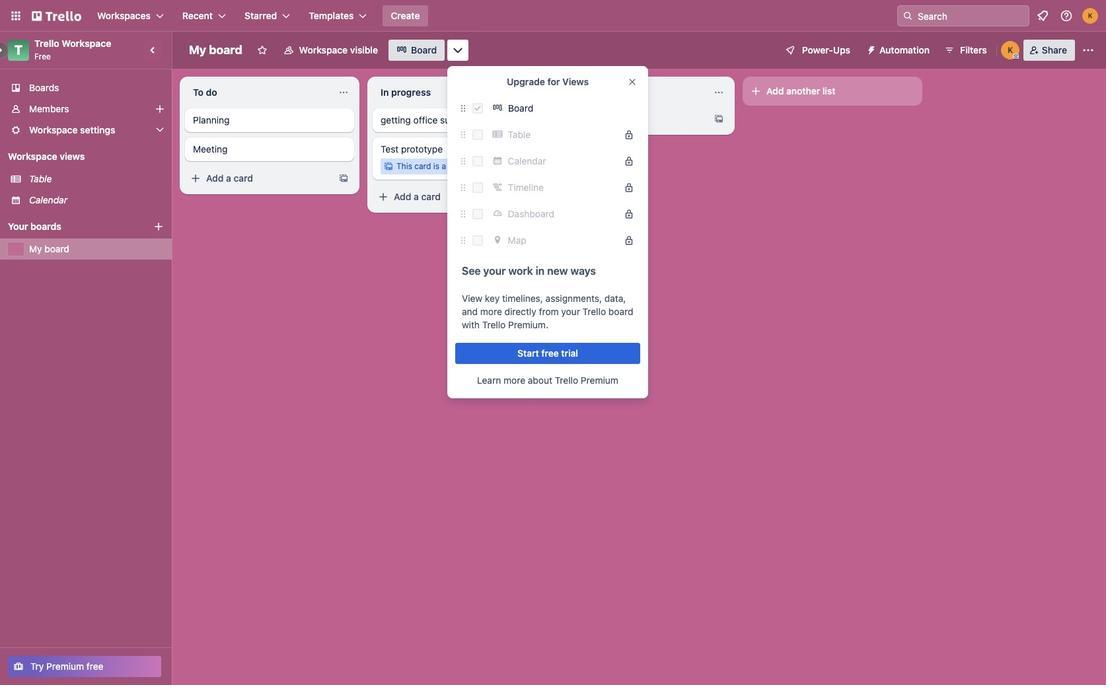 Task type: locate. For each thing, give the bounding box(es) containing it.
customize views image
[[452, 44, 465, 57]]

premium
[[581, 375, 619, 386], [46, 661, 84, 672]]

another
[[787, 85, 820, 97]]

workspace down templates at the left top
[[299, 44, 348, 56]]

premium inside button
[[46, 661, 84, 672]]

1 horizontal spatial a
[[414, 191, 419, 202]]

a for planning
[[226, 173, 231, 184]]

0 horizontal spatial more
[[480, 306, 502, 317]]

my board down the boards
[[29, 243, 69, 254]]

1 horizontal spatial add
[[394, 191, 411, 202]]

about
[[528, 375, 553, 386]]

0 horizontal spatial free
[[87, 661, 103, 672]]

2 vertical spatial a
[[414, 191, 419, 202]]

try premium free button
[[8, 656, 161, 678]]

0 horizontal spatial my board
[[29, 243, 69, 254]]

getting
[[381, 114, 411, 126]]

views
[[60, 151, 85, 162]]

0 horizontal spatial my
[[29, 243, 42, 254]]

0 vertical spatial calendar
[[508, 155, 546, 167]]

workspace down members
[[29, 124, 78, 136]]

2 vertical spatial add
[[394, 191, 411, 202]]

workspace left the "views"
[[8, 151, 57, 162]]

a right is
[[442, 161, 446, 171]]

board left star or unstar board icon
[[209, 43, 242, 57]]

2 horizontal spatial a
[[442, 161, 446, 171]]

create button
[[383, 5, 428, 26]]

add a card button
[[185, 168, 331, 189], [373, 186, 518, 208]]

ups
[[833, 44, 851, 56]]

is
[[433, 161, 440, 171]]

workspace for workspace views
[[8, 151, 57, 162]]

1 horizontal spatial more
[[504, 375, 526, 386]]

1 horizontal spatial my board
[[189, 43, 242, 57]]

0 vertical spatial card
[[415, 161, 431, 171]]

more
[[480, 306, 502, 317], [504, 375, 526, 386]]

workspace down back to home image
[[62, 38, 111, 49]]

trello workspace link
[[34, 38, 111, 49]]

1 vertical spatial card
[[234, 173, 253, 184]]

free right try
[[87, 661, 103, 672]]

workspace for workspace visible
[[299, 44, 348, 56]]

power-
[[802, 44, 833, 56]]

0 vertical spatial premium
[[581, 375, 619, 386]]

2 horizontal spatial board
[[609, 306, 634, 317]]

1 vertical spatial your
[[561, 306, 580, 317]]

see your work in new ways
[[462, 265, 596, 277]]

your
[[484, 265, 506, 277], [561, 306, 580, 317]]

0 vertical spatial create from template… image
[[714, 114, 724, 124]]

1 vertical spatial calendar
[[29, 194, 67, 206]]

this card is a template.
[[397, 161, 484, 171]]

add a card
[[206, 173, 253, 184], [394, 191, 441, 202]]

1 horizontal spatial table
[[508, 129, 531, 140]]

premium right try
[[46, 661, 84, 672]]

workspace views
[[8, 151, 85, 162]]

my inside board name text field
[[189, 43, 206, 57]]

1 vertical spatial board
[[44, 243, 69, 254]]

0 horizontal spatial board
[[44, 243, 69, 254]]

board down data, at the right top of the page
[[609, 306, 634, 317]]

share button
[[1024, 40, 1075, 61]]

to
[[193, 87, 204, 98]]

0 vertical spatial table
[[508, 129, 531, 140]]

my board link
[[29, 243, 164, 256]]

card
[[415, 161, 431, 171], [234, 173, 253, 184], [421, 191, 441, 202]]

1 horizontal spatial board
[[209, 43, 242, 57]]

my
[[189, 43, 206, 57], [29, 243, 42, 254]]

1 horizontal spatial add a card button
[[373, 186, 518, 208]]

free
[[34, 52, 51, 61]]

add down meeting
[[206, 173, 224, 184]]

create
[[391, 10, 420, 21]]

with
[[462, 319, 480, 331]]

table up 1
[[508, 129, 531, 140]]

office
[[414, 114, 438, 126]]

more right learn
[[504, 375, 526, 386]]

calendar
[[508, 155, 546, 167], [29, 194, 67, 206]]

trello inside trello workspace free
[[34, 38, 59, 49]]

start free trial
[[518, 348, 578, 359]]

card down meeting link
[[234, 173, 253, 184]]

my down recent
[[189, 43, 206, 57]]

0 vertical spatial board
[[209, 43, 242, 57]]

start
[[518, 348, 539, 359]]

1 vertical spatial table
[[29, 173, 52, 184]]

key
[[485, 293, 500, 304]]

upgrade for views
[[507, 76, 589, 87]]

star or unstar board image
[[257, 45, 267, 56]]

0 horizontal spatial add
[[206, 173, 224, 184]]

view key timelines, assignments, data, and more directly from your trello board with trello premium.
[[462, 293, 634, 331]]

table down the workspace views
[[29, 173, 52, 184]]

add a card button down this card is a template.
[[373, 186, 518, 208]]

1 vertical spatial more
[[504, 375, 526, 386]]

board link down create button
[[389, 40, 445, 61]]

a
[[442, 161, 446, 171], [226, 173, 231, 184], [414, 191, 419, 202]]

1 vertical spatial premium
[[46, 661, 84, 672]]

my down your boards
[[29, 243, 42, 254]]

0 horizontal spatial add a card button
[[185, 168, 331, 189]]

1 horizontal spatial free
[[542, 348, 559, 359]]

to do
[[193, 87, 217, 98]]

premium down start free trial link
[[581, 375, 619, 386]]

0 vertical spatial my board
[[189, 43, 242, 57]]

0 horizontal spatial a
[[226, 173, 231, 184]]

1 horizontal spatial board link
[[488, 98, 641, 119]]

work
[[509, 265, 533, 277]]

table
[[508, 129, 531, 140], [29, 173, 52, 184]]

0 vertical spatial add
[[767, 85, 784, 97]]

1 vertical spatial add
[[206, 173, 224, 184]]

board link down for
[[488, 98, 641, 119]]

primary element
[[0, 0, 1107, 32]]

starred button
[[237, 5, 298, 26]]

1 vertical spatial a
[[226, 173, 231, 184]]

list
[[823, 85, 836, 97]]

1 horizontal spatial calendar
[[508, 155, 546, 167]]

your down assignments,
[[561, 306, 580, 317]]

upgrade
[[507, 76, 545, 87]]

add left another
[[767, 85, 784, 97]]

free left trial
[[542, 348, 559, 359]]

directly
[[505, 306, 537, 317]]

board
[[411, 44, 437, 56], [508, 102, 534, 114]]

2 vertical spatial board
[[609, 306, 634, 317]]

workspace for workspace settings
[[29, 124, 78, 136]]

1 horizontal spatial add a card
[[394, 191, 441, 202]]

try premium free
[[30, 661, 103, 672]]

1 horizontal spatial board
[[508, 102, 534, 114]]

board down the boards
[[44, 243, 69, 254]]

1 vertical spatial create from template… image
[[338, 173, 349, 184]]

card for getting office supplies
[[421, 191, 441, 202]]

my board
[[189, 43, 242, 57], [29, 243, 69, 254]]

add a card down the this
[[394, 191, 441, 202]]

card down is
[[421, 191, 441, 202]]

1 horizontal spatial create from template… image
[[714, 114, 724, 124]]

create from template… image
[[714, 114, 724, 124], [338, 173, 349, 184]]

0 horizontal spatial table
[[29, 173, 52, 184]]

1 vertical spatial free
[[87, 661, 103, 672]]

add another list button
[[743, 77, 923, 106]]

timeline
[[508, 182, 544, 193]]

map
[[508, 235, 527, 246]]

1 vertical spatial board
[[508, 102, 534, 114]]

1 horizontal spatial your
[[561, 306, 580, 317]]

0 vertical spatial add a card
[[206, 173, 253, 184]]

0 horizontal spatial add a card
[[206, 173, 253, 184]]

test prototype link
[[381, 143, 534, 156]]

my board down recent popup button in the top left of the page
[[189, 43, 242, 57]]

kendallparks02 (kendallparks02) image
[[1001, 41, 1020, 59]]

0 vertical spatial board
[[411, 44, 437, 56]]

a down meeting
[[226, 173, 231, 184]]

card left is
[[415, 161, 431, 171]]

2 horizontal spatial add
[[767, 85, 784, 97]]

a down this card is a template.
[[414, 191, 419, 202]]

more down key
[[480, 306, 502, 317]]

templates button
[[301, 5, 375, 26]]

free
[[542, 348, 559, 359], [87, 661, 103, 672]]

0 vertical spatial my
[[189, 43, 206, 57]]

workspaces
[[97, 10, 151, 21]]

workspace inside popup button
[[29, 124, 78, 136]]

trello workspace free
[[34, 38, 111, 61]]

more inside view key timelines, assignments, data, and more directly from your trello board with trello premium.
[[480, 306, 502, 317]]

0 vertical spatial a
[[442, 161, 446, 171]]

premium.
[[508, 319, 549, 331]]

board inside text field
[[209, 43, 242, 57]]

2 vertical spatial card
[[421, 191, 441, 202]]

test prototype
[[381, 143, 443, 155]]

0 horizontal spatial calendar
[[29, 194, 67, 206]]

trello
[[34, 38, 59, 49], [583, 306, 606, 317], [482, 319, 506, 331], [555, 375, 578, 386]]

board down 'upgrade' at top left
[[508, 102, 534, 114]]

new
[[547, 265, 568, 277]]

add down the this
[[394, 191, 411, 202]]

this
[[397, 161, 412, 171]]

trello up free
[[34, 38, 59, 49]]

calendar up the boards
[[29, 194, 67, 206]]

add a card down meeting
[[206, 173, 253, 184]]

add
[[767, 85, 784, 97], [206, 173, 224, 184], [394, 191, 411, 202]]

1 horizontal spatial my
[[189, 43, 206, 57]]

0 vertical spatial more
[[480, 306, 502, 317]]

board link
[[389, 40, 445, 61], [488, 98, 641, 119]]

board left 'customize views' icon
[[411, 44, 437, 56]]

0 horizontal spatial board link
[[389, 40, 445, 61]]

0 horizontal spatial your
[[484, 265, 506, 277]]

1 vertical spatial add a card
[[394, 191, 441, 202]]

timelines,
[[502, 293, 543, 304]]

create from template… image
[[526, 192, 537, 202]]

workspace
[[62, 38, 111, 49], [299, 44, 348, 56], [29, 124, 78, 136], [8, 151, 57, 162]]

add a card button for getting office supplies
[[373, 186, 518, 208]]

free inside start free trial link
[[542, 348, 559, 359]]

1 vertical spatial board link
[[488, 98, 641, 119]]

table link
[[29, 173, 164, 186]]

add a card button down meeting link
[[185, 168, 331, 189]]

workspace inside button
[[299, 44, 348, 56]]

your right see
[[484, 265, 506, 277]]

0 horizontal spatial board
[[411, 44, 437, 56]]

complete
[[568, 87, 612, 98]]

0 vertical spatial free
[[542, 348, 559, 359]]

add a card for planning
[[206, 173, 253, 184]]

workspaces button
[[89, 5, 172, 26]]

calendar up timeline
[[508, 155, 546, 167]]

0 horizontal spatial premium
[[46, 661, 84, 672]]

add for planning
[[206, 173, 224, 184]]



Task type: describe. For each thing, give the bounding box(es) containing it.
getting office supplies
[[381, 114, 476, 126]]

data,
[[605, 293, 626, 304]]

board for the bottommost board link
[[508, 102, 534, 114]]

and
[[462, 306, 478, 317]]

Board name text field
[[182, 40, 249, 61]]

meeting
[[193, 143, 228, 155]]

workspace visible
[[299, 44, 378, 56]]

1 vertical spatial my
[[29, 243, 42, 254]]

Search field
[[914, 6, 1029, 26]]

card for planning
[[234, 173, 253, 184]]

calendar link
[[29, 194, 164, 207]]

add board image
[[153, 221, 164, 232]]

in
[[381, 87, 389, 98]]

0 notifications image
[[1035, 8, 1051, 24]]

starred
[[245, 10, 277, 21]]

this member is an admin of this board. image
[[1013, 54, 1019, 59]]

see
[[462, 265, 481, 277]]

1 vertical spatial my board
[[29, 243, 69, 254]]

trello down assignments,
[[583, 306, 606, 317]]

add another list
[[767, 85, 836, 97]]

workspace navigation collapse icon image
[[144, 41, 163, 59]]

from
[[539, 306, 559, 317]]

dashboard
[[508, 208, 555, 219]]

workspace settings
[[29, 124, 115, 136]]

workspace settings button
[[0, 120, 172, 141]]

do
[[206, 87, 217, 98]]

try
[[30, 661, 44, 672]]

automation
[[880, 44, 930, 56]]

search image
[[903, 11, 914, 21]]

To do text field
[[185, 82, 333, 103]]

free inside try premium free button
[[87, 661, 103, 672]]

my board inside board name text field
[[189, 43, 242, 57]]

switch to… image
[[9, 9, 22, 22]]

share
[[1042, 44, 1068, 56]]

members link
[[0, 98, 172, 120]]

0 vertical spatial board link
[[389, 40, 445, 61]]

t
[[14, 42, 23, 58]]

assignments,
[[546, 293, 602, 304]]

template.
[[448, 161, 484, 171]]

calendar inside calendar link
[[29, 194, 67, 206]]

test
[[381, 143, 399, 155]]

visible
[[350, 44, 378, 56]]

add a card button for planning
[[185, 168, 331, 189]]

boards
[[29, 82, 59, 93]]

boards
[[30, 221, 61, 232]]

getting office supplies link
[[381, 114, 534, 127]]

in
[[536, 265, 545, 277]]

planning link
[[193, 114, 346, 127]]

1 horizontal spatial premium
[[581, 375, 619, 386]]

view
[[462, 293, 483, 304]]

workspace inside trello workspace free
[[62, 38, 111, 49]]

0 horizontal spatial create from template… image
[[338, 173, 349, 184]]

back to home image
[[32, 5, 81, 26]]

learn more about trello premium
[[477, 375, 619, 386]]

supplies
[[440, 114, 476, 126]]

workspace visible button
[[275, 40, 386, 61]]

in progress
[[381, 87, 431, 98]]

open information menu image
[[1060, 9, 1073, 22]]

recent button
[[174, 5, 234, 26]]

start free trial link
[[455, 343, 641, 364]]

0 vertical spatial your
[[484, 265, 506, 277]]

learn more about trello premium link
[[477, 374, 619, 387]]

your boards with 1 items element
[[8, 219, 134, 235]]

your boards
[[8, 221, 61, 232]]

for
[[548, 76, 560, 87]]

trello right with
[[482, 319, 506, 331]]

show menu image
[[1082, 44, 1095, 57]]

board inside view key timelines, assignments, data, and more directly from your trello board with trello premium.
[[609, 306, 634, 317]]

meeting link
[[193, 143, 346, 156]]

power-ups
[[802, 44, 851, 56]]

learn
[[477, 375, 501, 386]]

In progress text field
[[373, 82, 521, 103]]

members
[[29, 103, 69, 114]]

trello right about
[[555, 375, 578, 386]]

power-ups button
[[776, 40, 859, 61]]

t link
[[8, 40, 29, 61]]

filters
[[960, 44, 987, 56]]

a for getting office supplies
[[414, 191, 419, 202]]

your
[[8, 221, 28, 232]]

1
[[525, 161, 528, 171]]

progress
[[391, 87, 431, 98]]

templates
[[309, 10, 354, 21]]

add a card for getting office supplies
[[394, 191, 441, 202]]

close popover image
[[627, 77, 638, 87]]

planning
[[193, 114, 230, 126]]

sm image
[[861, 40, 880, 58]]

boards link
[[0, 77, 172, 98]]

add inside button
[[767, 85, 784, 97]]

views
[[563, 76, 589, 87]]

add for getting office supplies
[[394, 191, 411, 202]]

automation button
[[861, 40, 938, 61]]

Complete text field
[[561, 82, 709, 103]]

filters button
[[941, 40, 991, 61]]

prototype
[[401, 143, 443, 155]]

board for the top board link
[[411, 44, 437, 56]]

your inside view key timelines, assignments, data, and more directly from your trello board with trello premium.
[[561, 306, 580, 317]]

kendallparks02 (kendallparks02) image
[[1083, 8, 1099, 24]]

trial
[[561, 348, 578, 359]]



Task type: vqa. For each thing, say whether or not it's contained in the screenshot.
first Starred Icon from the top of the page
no



